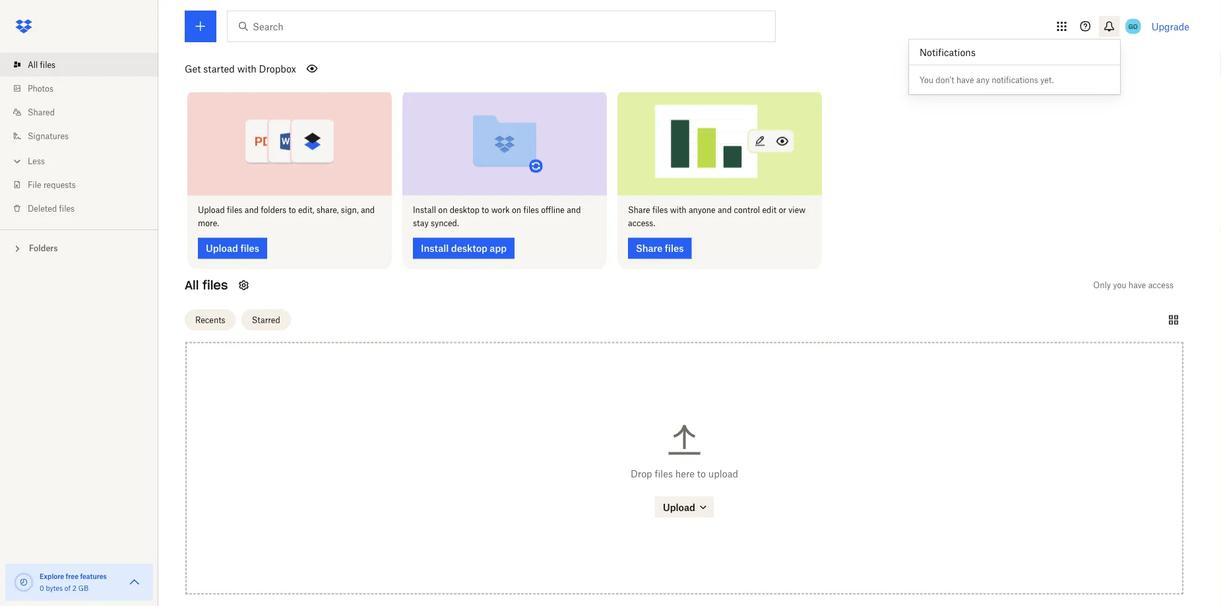 Task type: describe. For each thing, give the bounding box(es) containing it.
of
[[65, 584, 71, 592]]

1 on from the left
[[438, 206, 448, 215]]

install
[[413, 206, 436, 215]]

sign,
[[341, 206, 359, 215]]

only you have access
[[1093, 281, 1174, 291]]

photos
[[28, 83, 53, 93]]

list containing all files
[[0, 45, 158, 230]]

deleted files link
[[11, 197, 158, 220]]

signatures link
[[11, 124, 158, 148]]

all files inside all files link
[[28, 60, 55, 70]]

upgrade link
[[1152, 21, 1189, 32]]

with for started
[[237, 63, 256, 74]]

1 vertical spatial all
[[185, 278, 199, 293]]

you don't have any notifications yet.
[[920, 75, 1054, 85]]

recents
[[195, 315, 225, 325]]

edit
[[762, 206, 777, 215]]

explore
[[40, 572, 64, 581]]

files up recents button at the left
[[202, 278, 228, 293]]

less image
[[11, 155, 24, 168]]

offline
[[541, 206, 565, 215]]

synced.
[[431, 219, 459, 229]]

recents button
[[185, 310, 236, 331]]

upload
[[708, 468, 738, 480]]

shared link
[[11, 100, 158, 124]]

share files with anyone and control edit or view access.
[[628, 206, 806, 229]]

starred button
[[241, 310, 291, 331]]

control
[[734, 206, 760, 215]]

starred
[[252, 315, 280, 325]]

upload
[[198, 206, 225, 215]]

0
[[40, 584, 44, 592]]

notifications
[[920, 47, 976, 58]]

edit,
[[298, 206, 314, 215]]

all files list item
[[0, 53, 158, 77]]

shared
[[28, 107, 55, 117]]

to inside upload files and folders to edit, share, sign, and more.
[[289, 206, 296, 215]]

started
[[203, 63, 235, 74]]

and inside install on desktop to work on files offline and stay synced.
[[567, 206, 581, 215]]

get started with dropbox
[[185, 63, 296, 74]]

files inside list item
[[40, 60, 55, 70]]

stay
[[413, 219, 429, 229]]

file
[[28, 180, 41, 190]]

signatures
[[28, 131, 69, 141]]

drop
[[631, 468, 652, 480]]

don't
[[936, 75, 954, 85]]

only
[[1093, 281, 1111, 291]]

desktop
[[450, 206, 479, 215]]

folders
[[29, 243, 58, 253]]

bytes
[[46, 584, 63, 592]]

photos link
[[11, 77, 158, 100]]

anyone
[[689, 206, 716, 215]]

features
[[80, 572, 107, 581]]

quota usage element
[[13, 572, 34, 593]]

have for you
[[1129, 281, 1146, 291]]

work
[[491, 206, 510, 215]]

files inside upload files and folders to edit, share, sign, and more.
[[227, 206, 242, 215]]

less
[[28, 156, 45, 166]]



Task type: vqa. For each thing, say whether or not it's contained in the screenshot.
this
no



Task type: locate. For each thing, give the bounding box(es) containing it.
0 vertical spatial with
[[237, 63, 256, 74]]

0 horizontal spatial on
[[438, 206, 448, 215]]

files up photos
[[40, 60, 55, 70]]

with inside share files with anyone and control edit or view access.
[[670, 206, 687, 215]]

and left folders
[[245, 206, 259, 215]]

on up synced.
[[438, 206, 448, 215]]

on
[[438, 206, 448, 215], [512, 206, 521, 215]]

deleted
[[28, 204, 57, 213]]

have for don't
[[957, 75, 974, 85]]

file requests link
[[11, 173, 158, 197]]

0 horizontal spatial with
[[237, 63, 256, 74]]

to left work
[[482, 206, 489, 215]]

0 horizontal spatial all files
[[28, 60, 55, 70]]

0 horizontal spatial all
[[28, 60, 38, 70]]

with left anyone
[[670, 206, 687, 215]]

yet.
[[1040, 75, 1054, 85]]

folders
[[261, 206, 286, 215]]

you
[[1113, 281, 1126, 291]]

and left control at the top right
[[718, 206, 732, 215]]

1 vertical spatial all files
[[185, 278, 228, 293]]

files left offline at left
[[523, 206, 539, 215]]

all
[[28, 60, 38, 70], [185, 278, 199, 293]]

1 and from the left
[[245, 206, 259, 215]]

dropbox
[[259, 63, 296, 74]]

2 on from the left
[[512, 206, 521, 215]]

drop files here to upload
[[631, 468, 738, 480]]

all up recents at the bottom
[[185, 278, 199, 293]]

0 vertical spatial have
[[957, 75, 974, 85]]

0 horizontal spatial have
[[957, 75, 974, 85]]

file requests
[[28, 180, 76, 190]]

to
[[289, 206, 296, 215], [482, 206, 489, 215], [697, 468, 706, 480]]

access
[[1148, 281, 1174, 291]]

1 horizontal spatial to
[[482, 206, 489, 215]]

or
[[779, 206, 786, 215]]

notifications
[[992, 75, 1038, 85]]

to for install on desktop to work on files offline and stay synced.
[[482, 206, 489, 215]]

more.
[[198, 219, 219, 229]]

2 horizontal spatial to
[[697, 468, 706, 480]]

all inside list item
[[28, 60, 38, 70]]

files left here
[[655, 468, 673, 480]]

all files up recents at the bottom
[[185, 278, 228, 293]]

and right sign, on the top
[[361, 206, 375, 215]]

all files
[[28, 60, 55, 70], [185, 278, 228, 293]]

0 horizontal spatial to
[[289, 206, 296, 215]]

explore free features 0 bytes of 2 gb
[[40, 572, 107, 592]]

list
[[0, 45, 158, 230]]

and
[[245, 206, 259, 215], [361, 206, 375, 215], [567, 206, 581, 215], [718, 206, 732, 215]]

requests
[[43, 180, 76, 190]]

2
[[72, 584, 76, 592]]

any
[[976, 75, 989, 85]]

4 and from the left
[[718, 206, 732, 215]]

0 vertical spatial all
[[28, 60, 38, 70]]

1 horizontal spatial have
[[1129, 281, 1146, 291]]

on right work
[[512, 206, 521, 215]]

with
[[237, 63, 256, 74], [670, 206, 687, 215]]

all up photos
[[28, 60, 38, 70]]

get
[[185, 63, 201, 74]]

all files link
[[11, 53, 158, 77]]

share
[[628, 206, 650, 215]]

gb
[[78, 584, 88, 592]]

and right offline at left
[[567, 206, 581, 215]]

0 vertical spatial all files
[[28, 60, 55, 70]]

view
[[788, 206, 806, 215]]

files inside share files with anyone and control edit or view access.
[[652, 206, 668, 215]]

access.
[[628, 219, 655, 229]]

here
[[675, 468, 695, 480]]

1 vertical spatial with
[[670, 206, 687, 215]]

2 and from the left
[[361, 206, 375, 215]]

1 horizontal spatial all files
[[185, 278, 228, 293]]

files right upload
[[227, 206, 242, 215]]

files right deleted at left
[[59, 204, 75, 213]]

3 and from the left
[[567, 206, 581, 215]]

dropbox image
[[11, 13, 37, 40]]

files right share
[[652, 206, 668, 215]]

1 vertical spatial have
[[1129, 281, 1146, 291]]

to inside install on desktop to work on files offline and stay synced.
[[482, 206, 489, 215]]

1 horizontal spatial on
[[512, 206, 521, 215]]

install on desktop to work on files offline and stay synced.
[[413, 206, 581, 229]]

have
[[957, 75, 974, 85], [1129, 281, 1146, 291]]

with right started on the left
[[237, 63, 256, 74]]

to right here
[[697, 468, 706, 480]]

free
[[66, 572, 78, 581]]

folders button
[[0, 238, 158, 258]]

with for files
[[670, 206, 687, 215]]

1 horizontal spatial with
[[670, 206, 687, 215]]

files
[[40, 60, 55, 70], [59, 204, 75, 213], [227, 206, 242, 215], [523, 206, 539, 215], [652, 206, 668, 215], [202, 278, 228, 293], [655, 468, 673, 480]]

files inside install on desktop to work on files offline and stay synced.
[[523, 206, 539, 215]]

all files up photos
[[28, 60, 55, 70]]

upgrade
[[1152, 21, 1189, 32]]

upload files and folders to edit, share, sign, and more.
[[198, 206, 375, 229]]

you
[[920, 75, 933, 85]]

to left edit,
[[289, 206, 296, 215]]

share,
[[317, 206, 339, 215]]

have left any
[[957, 75, 974, 85]]

have right you
[[1129, 281, 1146, 291]]

to for drop files here to upload
[[697, 468, 706, 480]]

deleted files
[[28, 204, 75, 213]]

1 horizontal spatial all
[[185, 278, 199, 293]]

and inside share files with anyone and control edit or view access.
[[718, 206, 732, 215]]



